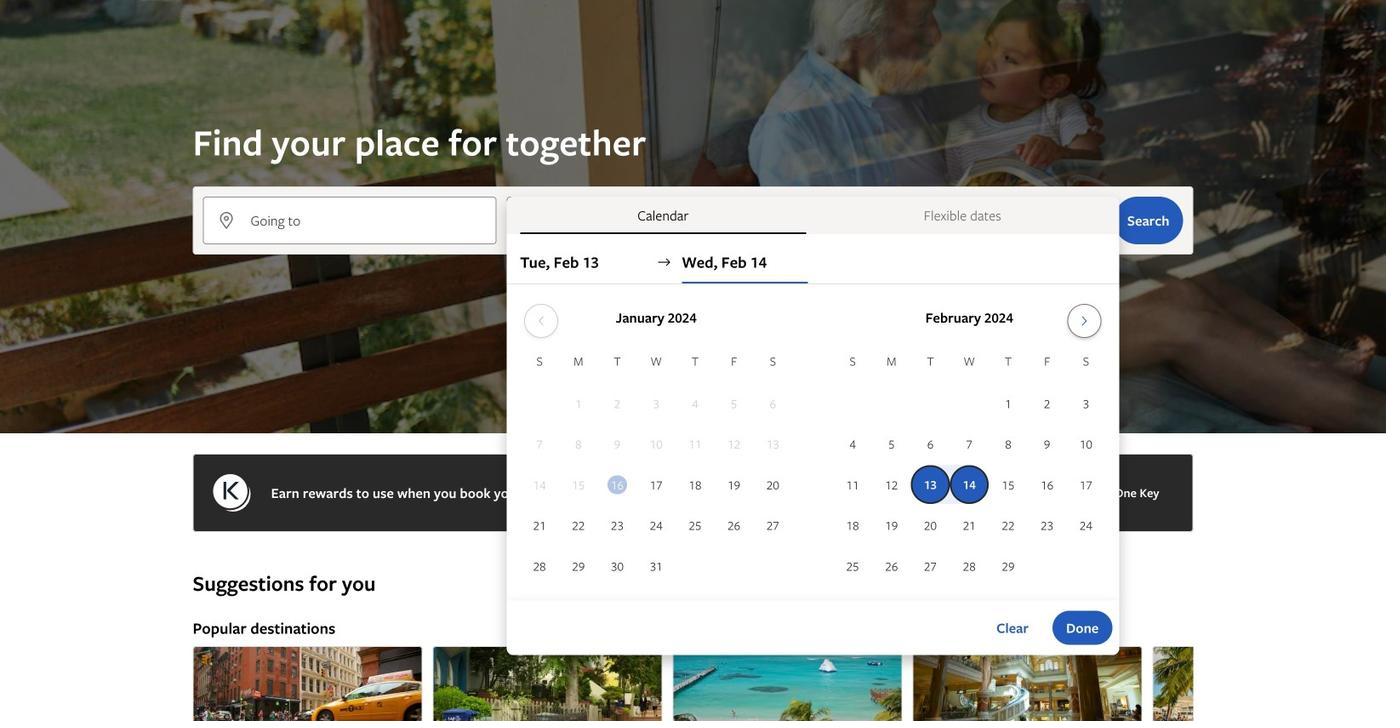 Task type: locate. For each thing, give the bounding box(es) containing it.
next month image
[[1075, 314, 1095, 328]]

january 2024 element
[[520, 352, 793, 587]]

today element
[[608, 475, 627, 494]]

tab list
[[507, 197, 1120, 234]]

application
[[520, 297, 1106, 587]]

show previous card image
[[183, 709, 203, 721]]

application inside 'wizard' region
[[520, 297, 1106, 587]]

tab list inside 'wizard' region
[[507, 197, 1120, 234]]



Task type: vqa. For each thing, say whether or not it's contained in the screenshot.
application
yes



Task type: describe. For each thing, give the bounding box(es) containing it.
cancun which includes a sandy beach, landscape views and general coastal views image
[[673, 646, 903, 721]]

south beach featuring tropical scenes, general coastal views and a beach image
[[1153, 646, 1383, 721]]

february 2024 element
[[834, 352, 1106, 587]]

previous month image
[[531, 314, 552, 328]]

georgetown - foggy bottom showing a house, a city and street scenes image
[[433, 646, 663, 721]]

show next card image
[[1184, 709, 1204, 721]]

directional image
[[657, 255, 672, 270]]

recently viewed region
[[183, 542, 1204, 570]]

las vegas featuring interior views image
[[913, 646, 1143, 721]]

soho - tribeca which includes street scenes and a city image
[[193, 646, 423, 721]]

wizard region
[[0, 0, 1387, 655]]



